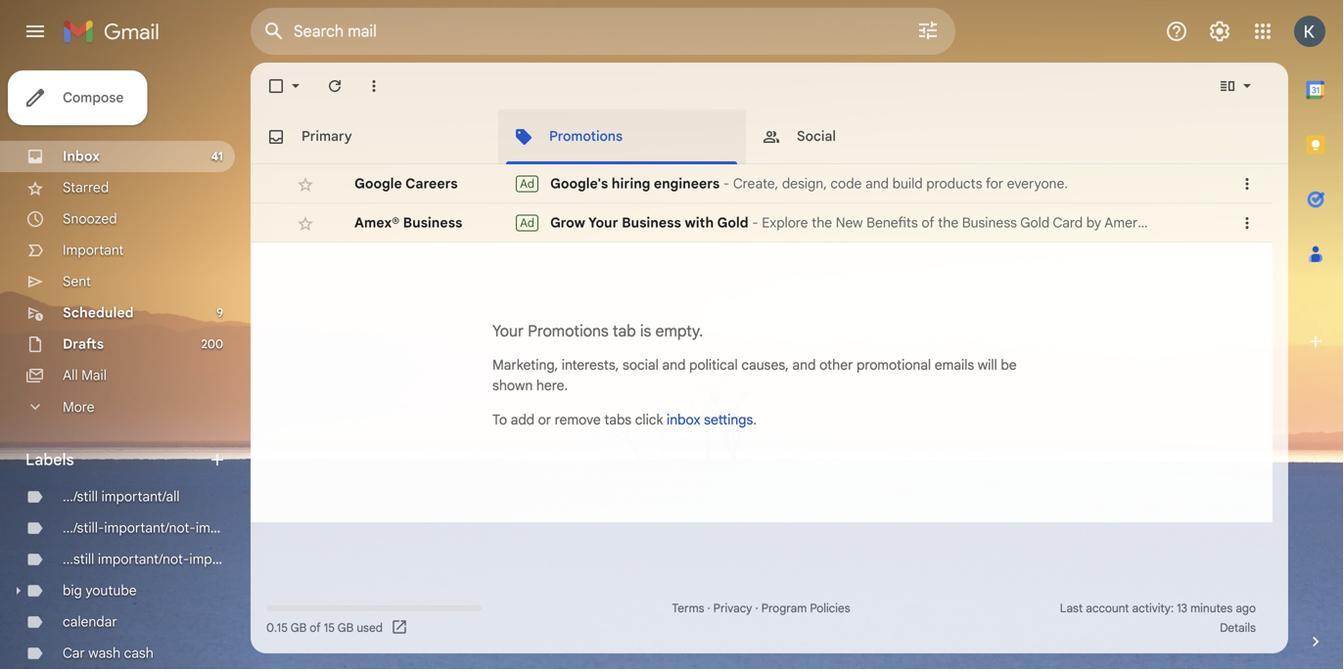 Task type: locate. For each thing, give the bounding box(es) containing it.
google's
[[550, 175, 608, 192]]

big youtube link
[[63, 583, 137, 600]]

row up explore
[[251, 165, 1273, 204]]

1 vertical spatial important/not-
[[98, 551, 189, 569]]

empty.
[[656, 322, 703, 341]]

more
[[63, 399, 95, 416]]

1 horizontal spatial gold
[[1021, 214, 1050, 232]]

2 business from the left
[[622, 214, 682, 232]]

1 vertical spatial promotions
[[528, 322, 609, 341]]

important/not- up ...still important/not-important link
[[104, 520, 196, 537]]

ad left "google's"
[[520, 177, 535, 191]]

toggle split pane mode image
[[1218, 76, 1238, 96]]

google careers
[[355, 175, 458, 192]]

1 ad from the top
[[520, 177, 535, 191]]

1 vertical spatial -
[[752, 214, 759, 232]]

...still important/not-important
[[63, 551, 250, 569]]

gold right with
[[717, 214, 749, 232]]

0 vertical spatial promotions
[[549, 128, 623, 145]]

0 vertical spatial of
[[922, 214, 935, 232]]

cash
[[124, 645, 154, 663]]

inbox link
[[63, 148, 100, 165]]

remove
[[555, 412, 601, 429]]

1 horizontal spatial the
[[938, 214, 959, 232]]

search mail image
[[257, 14, 292, 49]]

ad
[[520, 177, 535, 191], [520, 216, 535, 231]]

row down create,
[[251, 204, 1273, 243]]

ad for grow your business with gold - explore the new benefits of the business gold card by american express.
[[520, 216, 535, 231]]

the down products
[[938, 214, 959, 232]]

explore
[[762, 214, 808, 232]]

1 row from the top
[[251, 165, 1273, 204]]

code
[[831, 175, 862, 192]]

0.15
[[266, 621, 288, 636]]

labels heading
[[25, 451, 208, 470]]

calendar
[[63, 614, 117, 631]]

1 vertical spatial your
[[493, 322, 524, 341]]

0 horizontal spatial your
[[493, 322, 524, 341]]

the
[[812, 214, 833, 232], [938, 214, 959, 232]]

2 row from the top
[[251, 204, 1273, 243]]

ad left grow
[[520, 216, 535, 231]]

other
[[820, 357, 853, 374]]

wash
[[88, 645, 120, 663]]

important down .../still-important/not-important
[[189, 551, 250, 569]]

and left build
[[866, 175, 889, 192]]

...still
[[63, 551, 94, 569]]

1 · from the left
[[708, 602, 711, 617]]

engineers
[[654, 175, 720, 192]]

0 vertical spatial ad
[[520, 177, 535, 191]]

1 horizontal spatial business
[[622, 214, 682, 232]]

0 horizontal spatial -
[[724, 175, 730, 192]]

tab
[[613, 322, 636, 341]]

tabs
[[605, 412, 632, 429]]

minutes
[[1191, 602, 1233, 617]]

snoozed
[[63, 211, 117, 228]]

1 the from the left
[[812, 214, 833, 232]]

of right the benefits in the top of the page
[[922, 214, 935, 232]]

1 horizontal spatial of
[[922, 214, 935, 232]]

careers
[[405, 175, 458, 192]]

0 vertical spatial important
[[196, 520, 257, 537]]

important for ...still important/not-important
[[189, 551, 250, 569]]

0 horizontal spatial ·
[[708, 602, 711, 617]]

your right grow
[[589, 214, 619, 232]]

0 horizontal spatial gb
[[291, 621, 307, 636]]

political
[[690, 357, 738, 374]]

primary
[[302, 128, 352, 145]]

be
[[1001, 357, 1017, 374]]

of left 15
[[310, 621, 321, 636]]

support image
[[1165, 20, 1189, 43]]

big youtube
[[63, 583, 137, 600]]

new
[[836, 214, 863, 232]]

add
[[511, 412, 535, 429]]

settings image
[[1209, 20, 1232, 43]]

gb right 15
[[338, 621, 354, 636]]

marketing,
[[493, 357, 558, 374]]

row
[[251, 165, 1273, 204], [251, 204, 1273, 243]]

promotions tab panel
[[251, 165, 1273, 523]]

1 business from the left
[[403, 214, 463, 232]]

important/not- for ...still
[[98, 551, 189, 569]]

marketing, interests, social and political causes, and other promotional emails will be shown here.
[[493, 357, 1017, 395]]

-
[[724, 175, 730, 192], [752, 214, 759, 232]]

none checkbox inside your promotions tab is empty. main content
[[266, 76, 286, 96]]

the left new
[[812, 214, 833, 232]]

2 gb from the left
[[338, 621, 354, 636]]

promotions up interests,
[[528, 322, 609, 341]]

1 vertical spatial ad
[[520, 216, 535, 231]]

13
[[1177, 602, 1188, 617]]

and left other
[[793, 357, 816, 374]]

cell up 'express.'
[[1187, 174, 1238, 194]]

business
[[403, 214, 463, 232], [622, 214, 682, 232], [963, 214, 1018, 232]]

1 vertical spatial important
[[189, 551, 250, 569]]

important/all
[[101, 489, 180, 506]]

important
[[196, 520, 257, 537], [189, 551, 250, 569]]

compose
[[63, 89, 124, 106]]

gold
[[717, 214, 749, 232], [1021, 214, 1050, 232]]

promotions up "google's"
[[549, 128, 623, 145]]

ago
[[1236, 602, 1257, 617]]

·
[[708, 602, 711, 617], [756, 602, 759, 617]]

1 horizontal spatial -
[[752, 214, 759, 232]]

gb right "0.15"
[[291, 621, 307, 636]]

9
[[217, 306, 223, 321]]

settings
[[704, 412, 753, 429]]

tab list
[[1289, 63, 1344, 599], [251, 110, 1289, 165]]

0 vertical spatial your
[[589, 214, 619, 232]]

· right terms link
[[708, 602, 711, 617]]

1 cell from the top
[[1187, 174, 1238, 194]]

promotions
[[549, 128, 623, 145], [528, 322, 609, 341]]

is
[[640, 322, 652, 341]]

1 horizontal spatial gb
[[338, 621, 354, 636]]

drafts
[[63, 336, 104, 353]]

- left create,
[[724, 175, 730, 192]]

refresh image
[[325, 76, 345, 96]]

your up marketing,
[[493, 322, 524, 341]]

of inside footer
[[310, 621, 321, 636]]

footer containing terms
[[251, 599, 1273, 639]]

interests,
[[562, 357, 619, 374]]

details link
[[1220, 621, 1257, 636]]

and
[[866, 175, 889, 192], [662, 357, 686, 374], [793, 357, 816, 374]]

business down hiring on the left of the page
[[622, 214, 682, 232]]

0 horizontal spatial gold
[[717, 214, 749, 232]]

program policies link
[[762, 602, 851, 617]]

details
[[1220, 621, 1257, 636]]

promotions inside tab panel
[[528, 322, 609, 341]]

200
[[201, 337, 223, 352]]

important
[[63, 242, 124, 259]]

1 horizontal spatial your
[[589, 214, 619, 232]]

0 horizontal spatial of
[[310, 621, 321, 636]]

gold left card
[[1021, 214, 1050, 232]]

important up ...still important/not-important link
[[196, 520, 257, 537]]

None search field
[[251, 8, 956, 55]]

your inside "row"
[[589, 214, 619, 232]]

cell right american
[[1187, 214, 1238, 233]]

2 horizontal spatial business
[[963, 214, 1018, 232]]

0 horizontal spatial the
[[812, 214, 833, 232]]

1 horizontal spatial ·
[[756, 602, 759, 617]]

footer
[[251, 599, 1273, 639]]

2 ad from the top
[[520, 216, 535, 231]]

promotional
[[857, 357, 932, 374]]

business down "for"
[[963, 214, 1018, 232]]

build
[[893, 175, 923, 192]]

grow
[[550, 214, 586, 232]]

1 gb from the left
[[291, 621, 307, 636]]

.../still important/all
[[63, 489, 180, 506]]

your promotions tab is empty. main content
[[251, 63, 1289, 654]]

create,
[[733, 175, 779, 192]]

primary tab
[[251, 110, 497, 165]]

your
[[589, 214, 619, 232], [493, 322, 524, 341]]

ad for google's hiring engineers - create, design, code and build products for everyone.
[[520, 177, 535, 191]]

promotions tab
[[499, 110, 745, 165]]

None checkbox
[[266, 76, 286, 96]]

social
[[797, 128, 836, 145]]

important/not- down .../still-important/not-important link
[[98, 551, 189, 569]]

cell for grow your business with gold - explore the new benefits of the business gold card by american express.
[[1187, 214, 1238, 233]]

cell
[[1187, 174, 1238, 194], [1187, 214, 1238, 233]]

0 vertical spatial important/not-
[[104, 520, 196, 537]]

social
[[623, 357, 659, 374]]

0 vertical spatial cell
[[1187, 174, 1238, 194]]

- left explore
[[752, 214, 759, 232]]

2 the from the left
[[938, 214, 959, 232]]

· right privacy at the right of the page
[[756, 602, 759, 617]]

2 horizontal spatial and
[[866, 175, 889, 192]]

and right social
[[662, 357, 686, 374]]

terms link
[[672, 602, 705, 617]]

1 vertical spatial of
[[310, 621, 321, 636]]

social tab
[[746, 110, 993, 165]]

0 horizontal spatial business
[[403, 214, 463, 232]]

business down careers
[[403, 214, 463, 232]]

2 cell from the top
[[1187, 214, 1238, 233]]

41
[[211, 149, 223, 164]]

privacy link
[[714, 602, 753, 617]]

1 vertical spatial cell
[[1187, 214, 1238, 233]]



Task type: describe. For each thing, give the bounding box(es) containing it.
google's hiring engineers - create, design, code and build products for everyone.
[[550, 175, 1068, 192]]

1 gold from the left
[[717, 214, 749, 232]]

grow your business with gold - explore the new benefits of the business gold card by american express.
[[550, 214, 1220, 232]]

account
[[1086, 602, 1130, 617]]

hiring
[[612, 175, 651, 192]]

shown
[[493, 378, 533, 395]]

footer inside your promotions tab is empty. main content
[[251, 599, 1273, 639]]

of inside "row"
[[922, 214, 935, 232]]

car wash cash
[[63, 645, 154, 663]]

benefits
[[867, 214, 918, 232]]

car wash cash link
[[63, 645, 154, 663]]

row containing amex® business
[[251, 204, 1273, 243]]

drafts link
[[63, 336, 104, 353]]

promotions inside tab
[[549, 128, 623, 145]]

design,
[[782, 175, 827, 192]]

here.
[[537, 378, 568, 395]]

more image
[[364, 76, 384, 96]]

2 gold from the left
[[1021, 214, 1050, 232]]

Search mail text field
[[294, 22, 862, 41]]

main menu image
[[24, 20, 47, 43]]

emails
[[935, 357, 975, 374]]

.../still
[[63, 489, 98, 506]]

1 horizontal spatial and
[[793, 357, 816, 374]]

american
[[1105, 214, 1164, 232]]

.
[[753, 412, 757, 429]]

.../still important/all link
[[63, 489, 180, 506]]

sent
[[63, 273, 91, 290]]

last account activity: 13 minutes ago details
[[1060, 602, 1257, 636]]

last
[[1060, 602, 1083, 617]]

starred link
[[63, 179, 109, 196]]

with
[[685, 214, 714, 232]]

...still important/not-important link
[[63, 551, 250, 569]]

.../still-important/not-important
[[63, 520, 257, 537]]

sent link
[[63, 273, 91, 290]]

car
[[63, 645, 85, 663]]

scheduled
[[63, 305, 134, 322]]

labels
[[25, 451, 74, 470]]

policies
[[810, 602, 851, 617]]

inbox
[[667, 412, 701, 429]]

card
[[1053, 214, 1083, 232]]

used
[[357, 621, 383, 636]]

compose button
[[8, 71, 147, 125]]

snoozed link
[[63, 211, 117, 228]]

labels navigation
[[0, 63, 257, 670]]

scheduled link
[[63, 305, 134, 322]]

3 business from the left
[[963, 214, 1018, 232]]

.../still-important/not-important link
[[63, 520, 257, 537]]

causes,
[[742, 357, 789, 374]]

click
[[635, 412, 663, 429]]

.../still-
[[63, 520, 104, 537]]

tab list containing primary
[[251, 110, 1289, 165]]

all
[[63, 367, 78, 384]]

or
[[538, 412, 551, 429]]

privacy
[[714, 602, 753, 617]]

follow link to manage storage image
[[391, 619, 410, 639]]

terms
[[672, 602, 705, 617]]

15
[[324, 621, 335, 636]]

program
[[762, 602, 807, 617]]

amex® business
[[355, 214, 463, 232]]

more button
[[0, 392, 235, 423]]

products
[[927, 175, 983, 192]]

all mail link
[[63, 367, 107, 384]]

by
[[1087, 214, 1102, 232]]

important for .../still-important/not-important
[[196, 520, 257, 537]]

advanced search options image
[[909, 11, 948, 50]]

express.
[[1168, 214, 1220, 232]]

0 horizontal spatial and
[[662, 357, 686, 374]]

0 vertical spatial -
[[724, 175, 730, 192]]

will
[[978, 357, 998, 374]]

google
[[355, 175, 402, 192]]

amex®
[[355, 214, 400, 232]]

youtube
[[86, 583, 137, 600]]

your promotions tab is empty.
[[493, 322, 703, 341]]

important/not- for .../still-
[[104, 520, 196, 537]]

activity:
[[1133, 602, 1174, 617]]

2 · from the left
[[756, 602, 759, 617]]

terms · privacy · program policies
[[672, 602, 851, 617]]

to
[[493, 412, 507, 429]]

cell for google's hiring engineers - create, design, code and build products for everyone.
[[1187, 174, 1238, 194]]

gmail image
[[63, 12, 169, 51]]

important link
[[63, 242, 124, 259]]

row containing google careers
[[251, 165, 1273, 204]]

big
[[63, 583, 82, 600]]

0.15 gb of 15 gb used
[[266, 621, 383, 636]]



Task type: vqa. For each thing, say whether or not it's contained in the screenshot.
'ROW' containing Google Careers
yes



